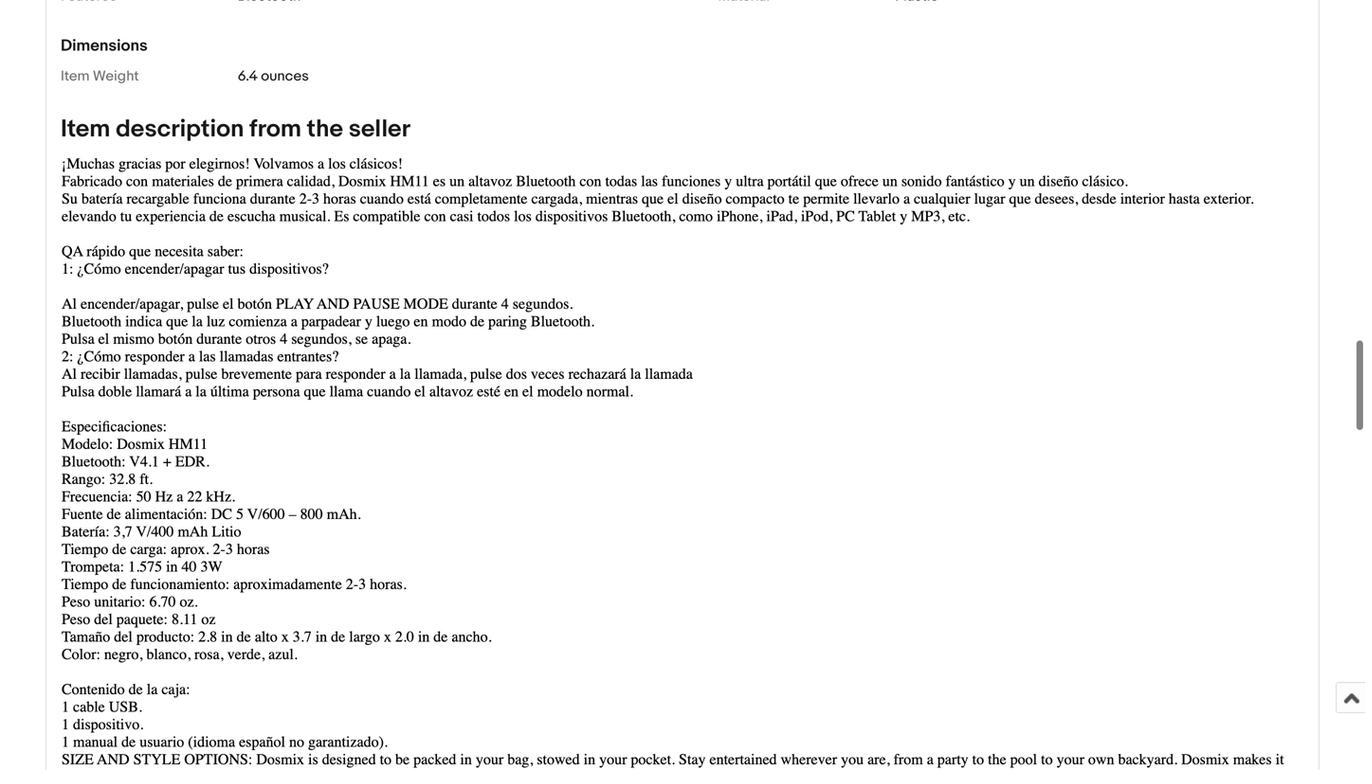 Task type: vqa. For each thing, say whether or not it's contained in the screenshot.
seller
yes



Task type: describe. For each thing, give the bounding box(es) containing it.
the
[[307, 115, 343, 144]]

item for item description from the seller
[[61, 115, 110, 144]]

dimensions
[[61, 36, 148, 56]]

item description from the seller
[[61, 115, 411, 144]]

6.4
[[238, 68, 258, 85]]

item for item weight
[[61, 68, 90, 85]]

ounces
[[261, 68, 309, 85]]

from
[[249, 115, 301, 144]]

seller
[[349, 115, 411, 144]]



Task type: locate. For each thing, give the bounding box(es) containing it.
6.4 ounces
[[238, 68, 309, 85]]

2 item from the top
[[61, 115, 110, 144]]

item
[[61, 68, 90, 85], [61, 115, 110, 144]]

1 vertical spatial item
[[61, 115, 110, 144]]

1 item from the top
[[61, 68, 90, 85]]

description
[[116, 115, 244, 144]]

weight
[[93, 68, 139, 85]]

item down item weight
[[61, 115, 110, 144]]

item weight
[[61, 68, 139, 85]]

0 vertical spatial item
[[61, 68, 90, 85]]

item left weight
[[61, 68, 90, 85]]



